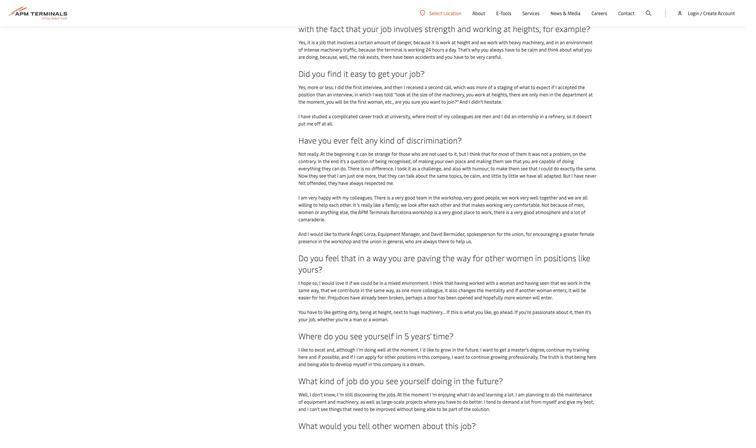 Task type: describe. For each thing, give the bounding box(es) containing it.
my inside i am very happy with my colleagues. there is a very good team in the workshop, very good people, we work very well together and we are all willing to help each other. it 's really like a family; we look after each other and that makes working very comfortable. not because of men, women or anything else, the apm terminals barcelona workshop is a very good place to work, there is a very good atmosphere and a lot of camaraderie.
[[342, 194, 349, 201]]

to left thank
[[333, 231, 337, 237]]

all inside not really. at the beginning it can be strange for those who are not used to it, but i think that for most of them it was not a problem, on the contrary. in the end it's a question of being recognised, of making your own place and making them see that you are capable of doing everything they can do. there is no difference. i took it as a challenge, and also with humour, to make them see that i could do exactly the same. now they see that i am just one more, that they can talk about the same topics, be calm, and little by little we have all adapted. but i have never felt offended, they have always respected me.
[[538, 173, 543, 179]]

i left the took
[[395, 165, 396, 172]]

your up received
[[392, 68, 407, 79]]

at up hesitate.
[[486, 91, 491, 98]]

makes
[[472, 202, 485, 208]]

exists,
[[367, 54, 380, 60]]

for inside i like to excel and, although i 'm doing well at the moment, i 'd like to grow in the future. i want to get a master's degree, continue my training here and if possible, and if i can apply for other positions in this company, i want to continue growing professionally. the truth is that being here and being able to develop myself in this company is a dream.
[[378, 354, 384, 360]]

a up capable
[[550, 151, 552, 157]]

to down future.
[[466, 354, 470, 360]]

careful.
[[486, 54, 502, 60]]

enter.
[[541, 294, 553, 301]]

know,
[[324, 392, 336, 398]]

select location button
[[420, 10, 461, 16]]

be inside yes, more or less. i did the first interview, and then i received a second call, which was more of a staging of what to expect if i accepted the position than an interview, in which i was told: "look at the size of the machinery, you work at heights, there are only men in the department at the moment, you will be the first woman, etc., are you sure you want to join?" and i didn't hesitate.
[[344, 99, 349, 105]]

a up family;
[[392, 194, 394, 201]]

would inside i hope so, i would love it if we could be in a mixed environment. i think that having worked with a woman and having seen that we work in the same way, that we contribute in the same way, as one more colleague, it also changes the mentality and if another woman enters, it will be easier for her. prejudices have already been broken, perhaps a door has been opened and hopefully more women will enter.
[[322, 280, 335, 286]]

careers button
[[592, 0, 607, 26]]

felt inside not really. at the beginning it can be strange for those who are not used to it, but i think that for most of them it was not a problem, on the contrary. in the end it's a question of being recognised, of making your own place and making them see that you are capable of doing everything they can do. there is no difference. i took it as a challenge, and also with humour, to make them see that i could do exactly the same. now they see that i am just one more, that they can talk about the same topics, be calm, and little by little we have all adapted. but i have never felt offended, they have always respected me.
[[299, 180, 306, 186]]

doing for what kind of job do you see yourself doing in the future?
[[432, 375, 452, 387]]

as inside i hope so, i would love it if we could be in a mixed environment. i think that having worked with a woman and having seen that we work in the same way, that we contribute in the same way, as one more colleague, it also changes the mentality and if another woman enters, it will be easier for her. prejudices have already been broken, perhaps a door has been opened and hopefully more women will enter.
[[396, 287, 401, 294]]

you down size in the top of the page
[[421, 99, 429, 105]]

what inside well, i don't know, i 'm still discovering the jobs. at the moment i 'm enjoying what i do and learning a lot. i am planning to do the maintenance of equipment and machinery, as well as large-scale projects where you have to do better. i tend to demand a lot from myself and give my best, and i can't see things that need to be improved without being able to be part of the solution.
[[457, 392, 467, 398]]

if up the contribute
[[350, 280, 352, 286]]

my inside well, i don't know, i 'm still discovering the jobs. at the moment i 'm enjoying what i do and learning a lot. i am planning to do the maintenance of equipment and machinery, as well as large-scale projects where you have to do better. i tend to demand a lot from myself and give my best, and i can't see things that need to be improved without being able to be part of the solution.
[[577, 399, 583, 405]]

those
[[399, 151, 410, 157]]

seen
[[540, 280, 550, 286]]

do inside it's definitely a dangerous job that involves physical strength. how do you cope with the fact that your job involves strength and working at heights, for example?
[[537, 12, 546, 23]]

did you find it easy to get your job?
[[299, 68, 425, 79]]

to left excel
[[309, 347, 314, 353]]

this inside you have to like getting dirty, being at height, next to huge machinery... if this is what you like, go ahead. if you're passionate about it, then it's your job, whether you're a man or a woman.
[[451, 309, 459, 315]]

without
[[397, 406, 413, 413]]

to left make
[[491, 165, 495, 172]]

1 each from the left
[[329, 202, 339, 208]]

doing inside not really. at the beginning it can be strange for those who are not used to it, but i think that for most of them it was not a problem, on the contrary. in the end it's a question of being recognised, of making your own place and making them see that you are capable of doing everything they can do. there is no difference. i took it as a challenge, and also with humour, to make them see that i could do exactly the same. now they see that i am just one more, that they can talk about the same topics, be calm, and little by little we have all adapted. but i have never felt offended, they have always respected me.
[[562, 158, 574, 164]]

who inside not really. at the beginning it can be strange for those who are not used to it, but i think that for most of them it was not a problem, on the contrary. in the end it's a question of being recognised, of making your own place and making them see that you are capable of doing everything they can do. there is no difference. i took it as a challenge, and also with humour, to make them see that i could do exactly the same. now they see that i am just one more, that they can talk about the same topics, be calm, and little by little we have all adapted. but i have never felt offended, they have always respected me.
[[412, 151, 420, 157]]

own
[[445, 158, 454, 164]]

men,
[[574, 202, 585, 208]]

job up danger,
[[393, 12, 404, 23]]

men inside 'i have studied a complicated career track at university, where most of my colleagues are men and i did an internship in a refinery, so it doesn't put me off at all.'
[[482, 113, 492, 120]]

doing,
[[306, 54, 319, 60]]

i down although
[[354, 354, 356, 360]]

better.
[[469, 399, 483, 405]]

work up careful.
[[487, 39, 498, 45]]

i right company, on the bottom
[[452, 354, 453, 360]]

i hope so, i would love it if we could be in a mixed environment. i think that having worked with a woman and having seen that we work in the same way, that we contribute in the same way, as one more colleague, it also changes the mentality and if another woman enters, it will be easier for her. prejudices have already been broken, perhaps a door has been opened and hopefully more women will enter.
[[299, 280, 591, 301]]

have
[[299, 135, 317, 146]]

very up comfortable.
[[520, 194, 529, 201]]

can down the took
[[398, 173, 405, 179]]

to right "planning"
[[545, 392, 550, 398]]

could inside not really. at the beginning it can be strange for those who are not used to it, but i think that for most of them it was not a problem, on the contrary. in the end it's a question of being recognised, of making your own place and making them see that you are capable of doing everything they can do. there is no difference. i took it as a challenge, and also with humour, to make them see that i could do exactly the same. now they see that i am just one more, that they can talk about the same topics, be calm, and little by little we have all adapted. but i have never felt offended, they have always respected me.
[[541, 165, 553, 172]]

well, i don't know, i 'm still discovering the jobs. at the moment i 'm enjoying what i do and learning a lot. i am planning to do the maintenance of equipment and machinery, as well as large-scale projects where you have to do better. i tend to demand a lot from myself and give my best, and i can't see things that need to be improved without being able to be part of the solution.
[[299, 392, 594, 413]]

to right easy at the top left of page
[[368, 68, 376, 79]]

where do you see yourself in 5 years' time?
[[299, 331, 454, 342]]

a down beginning
[[347, 158, 349, 164]]

university,
[[390, 113, 411, 120]]

be left strange
[[368, 151, 374, 157]]

are left capable
[[532, 158, 538, 164]]

do inside not really. at the beginning it can be strange for those who are not used to it, but i think that for most of them it was not a problem, on the contrary. in the end it's a question of being recognised, of making your own place and making them see that you are capable of doing everything they can do. there is no difference. i took it as a challenge, and also with humour, to make them see that i could do exactly the same. now they see that i am just one more, that they can talk about the same topics, be calm, and little by little we have all adapted. but i have never felt offended, they have always respected me.
[[554, 165, 559, 172]]

a left dream.
[[407, 361, 409, 368]]

careers
[[592, 10, 607, 16]]

machinery, inside yes, more or less. i did the first interview, and then i received a second call, which was more of a staging of what to expect if i accepted the position than an interview, in which i was told: "look at the size of the machinery, you work at heights, there are only men in the department at the moment, you will be the first woman, etc., are you sure you want to join?" and i didn't hesitate.
[[443, 91, 465, 98]]

enjoying
[[438, 392, 456, 398]]

and inside 'i have studied a complicated career track at university, where most of my colleagues are men and i did an internship in a refinery, so it doesn't put me off at all.'
[[493, 113, 501, 120]]

to left join?"
[[442, 99, 446, 105]]

for up make
[[491, 151, 497, 157]]

i right future.
[[481, 347, 482, 353]]

to right next
[[404, 309, 408, 315]]

encouraging
[[533, 231, 559, 237]]

lot.
[[508, 392, 515, 398]]

i left tend in the right bottom of the page
[[484, 399, 485, 405]]

things
[[329, 406, 342, 413]]

news & media button
[[551, 0, 581, 26]]

0 vertical spatial which
[[454, 84, 466, 90]]

we up the contribute
[[354, 280, 360, 286]]

be left improved
[[370, 406, 375, 413]]

heavy
[[509, 39, 521, 45]]

yes, for yes, more or less. i did the first interview, and then i received a second call, which was more of a staging of what to expect if i accepted the position than an interview, in which i was told: "look at the size of the machinery, you work at heights, there are only men in the department at the moment, you will be the first woman, etc., are you sure you want to join?" and i didn't hesitate.
[[299, 84, 306, 90]]

do up "and,"
[[324, 331, 333, 342]]

be right enters, at the bottom of the page
[[581, 287, 586, 294]]

being inside well, i don't know, i 'm still discovering the jobs. at the moment i 'm enjoying what i do and learning a lot. i am planning to do the maintenance of equipment and machinery, as well as large-scale projects where you have to do better. i tend to demand a lot from myself and give my best, and i can't see things that need to be improved without being able to be part of the solution.
[[414, 406, 426, 413]]

2 horizontal spatial been
[[446, 294, 457, 301]]

lorza,
[[364, 231, 377, 237]]

doesn't
[[577, 113, 592, 120]]

0 vertical spatial you're
[[519, 309, 532, 315]]

workshop inside and i would like to thank ángel lorza, equipment manager, and david bermúdez, spokesperson for the union, for encouraging a greater female presence in the workshop and the union in general, who are always there to help us.
[[331, 238, 352, 245]]

equipment
[[378, 231, 400, 237]]

0 vertical spatial first
[[353, 84, 362, 90]]

1 here from the left
[[299, 354, 308, 360]]

at right "look
[[407, 91, 411, 98]]

see up offended, on the left of page
[[319, 173, 326, 179]]

1 vertical spatial yourself
[[400, 375, 430, 387]]

2 if from the left
[[515, 309, 518, 315]]

able inside i like to excel and, although i 'm doing well at the moment, i 'd like to grow in the future. i want to get a master's degree, continue my training here and if possible, and if i can apply for other positions in this company, i want to continue growing professionally. the truth is that being here and being able to develop myself in this company is a dream.
[[320, 361, 329, 368]]

see inside well, i don't know, i 'm still discovering the jobs. at the moment i 'm enjoying what i do and learning a lot. i am planning to do the maintenance of equipment and machinery, as well as large-scale projects where you have to do better. i tend to demand a lot from myself and give my best, and i can't see things that need to be improved without being able to be part of the solution.
[[321, 406, 328, 413]]

do
[[299, 252, 308, 264]]

prejudices
[[328, 294, 349, 301]]

or inside you have to like getting dirty, being at height, next to huge machinery... if this is what you like, go ahead. if you're passionate about it, then it's your job, whether you're a man or a woman.
[[363, 316, 368, 323]]

so,
[[312, 280, 318, 286]]

positions inside do you feel that in a way you are paving the way for other women in positions like yours?
[[544, 252, 576, 264]]

a up intense
[[316, 39, 318, 45]]

like inside i am very happy with my colleagues. there is a very good team in the workshop, very good people, we work very well together and we are all willing to help each other. it 's really like a family; we look after each other and that makes working very comfortable. not because of men, women or anything else, the apm terminals barcelona workshop is a very good place to work, there is a very good atmosphere and a lot of camaraderie.
[[374, 202, 381, 208]]

feel
[[326, 252, 339, 264]]

0 horizontal spatial was
[[375, 91, 383, 98]]

they up offended, on the left of page
[[309, 173, 318, 179]]

account
[[718, 10, 735, 16]]

opened
[[458, 294, 473, 301]]

what inside you have to like getting dirty, being at height, next to huge machinery... if this is what you like, go ahead. if you're passionate about it, then it's your job, whether you're a man or a woman.
[[464, 309, 475, 315]]

good up look on the top right of the page
[[405, 194, 415, 201]]

capable
[[539, 158, 556, 164]]

0 horizontal spatial 'm
[[339, 392, 344, 398]]

changes
[[459, 287, 476, 294]]

perhaps
[[406, 294, 423, 301]]

they right offended, on the left of page
[[328, 180, 337, 186]]

are down "look
[[395, 99, 402, 105]]

very up makes
[[464, 194, 473, 201]]

in inside yes, it is a job that involves a certain amount of danger, because it is work at height and we work with heavy machinery, and in an environment of intense machinery traffic, because the terminal is working 24 hours a day. that's why you always have to be calm and think about what you are doing, because, well, the risk exists, there have been accidents and you have to be very careful.
[[555, 39, 559, 45]]

want inside yes, more or less. i did the first interview, and then i received a second call, which was more of a staging of what to expect if i accepted the position than an interview, in which i was told: "look at the size of the machinery, you work at heights, there are only men in the department at the moment, you will be the first woman, etc., are you sure you want to join?" and i didn't hesitate.
[[430, 99, 440, 105]]

colleague,
[[423, 287, 444, 294]]

make
[[496, 165, 508, 172]]

apm
[[358, 209, 368, 215]]

been for accidents
[[404, 54, 414, 60]]

2 horizontal spatial will
[[573, 287, 580, 294]]

1 horizontal spatial continue
[[547, 347, 565, 353]]

1 vertical spatial you're
[[336, 316, 348, 323]]

they down in
[[322, 165, 331, 172]]

to up only
[[531, 84, 535, 90]]

2 horizontal spatial 'm
[[432, 392, 437, 398]]

i inside and i would like to thank ángel lorza, equipment manager, and david bermúdez, spokesperson for the union, for encouraging a greater female presence in the workshop and the union in general, who are always there to help us.
[[308, 231, 309, 237]]

there inside yes, more or less. i did the first interview, and then i received a second call, which was more of a staging of what to expect if i accepted the position than an interview, in which i was told: "look at the size of the machinery, you work at heights, there are only men in the department at the moment, you will be the first woman, etc., are you sure you want to join?" and i didn't hesitate.
[[509, 91, 520, 98]]

1 vertical spatial kind
[[320, 375, 335, 387]]

thank
[[338, 231, 350, 237]]

's
[[357, 202, 360, 208]]

a left day.
[[445, 46, 448, 53]]

other down improved
[[372, 420, 392, 431]]

you right did
[[312, 68, 325, 79]]

you up yours?
[[310, 252, 323, 264]]

0 vertical spatial them
[[516, 151, 527, 157]]

very down workshop,
[[442, 209, 451, 215]]

the
[[540, 354, 547, 360]]

it's definitely a dangerous job that involves physical strength. how do you cope with the fact that your job involves strength and working at heights, for example?
[[299, 12, 590, 34]]

problem,
[[553, 151, 572, 157]]

at right track
[[385, 113, 389, 120]]

you inside well, i don't know, i 'm still discovering the jobs. at the moment i 'm enjoying what i do and learning a lot. i am planning to do the maintenance of equipment and machinery, as well as large-scale projects where you have to do better. i tend to demand a lot from myself and give my best, and i can't see things that need to be improved without being able to be part of the solution.
[[438, 399, 445, 405]]

for right spokesperson
[[497, 231, 503, 237]]

i right know,
[[337, 392, 338, 398]]

atmosphere
[[536, 209, 561, 215]]

barcelona
[[391, 209, 411, 215]]

complicated
[[332, 113, 358, 120]]

have down "heavy"
[[505, 46, 515, 53]]

to right willing
[[313, 202, 318, 208]]

me.
[[386, 180, 394, 186]]

equipment
[[304, 399, 327, 405]]

be left part
[[442, 406, 448, 413]]

are left only
[[522, 91, 528, 98]]

size
[[420, 91, 428, 98]]

1 horizontal spatial same
[[374, 287, 385, 294]]

mixed
[[388, 280, 401, 286]]

you left sure
[[403, 99, 410, 105]]

terminals
[[369, 209, 390, 215]]

very left comfortable.
[[504, 202, 513, 208]]

1 vertical spatial woman
[[537, 287, 552, 294]]

what for what would you tell other women about this job?
[[299, 420, 318, 431]]

1 horizontal spatial felt
[[351, 135, 363, 146]]

a up size in the top of the page
[[425, 84, 427, 90]]

a left door
[[424, 294, 426, 301]]

and,
[[327, 347, 335, 353]]

i right so,
[[319, 280, 321, 286]]

good down workshop,
[[452, 209, 463, 215]]

you down less.
[[327, 99, 334, 105]]

there inside and i would like to thank ángel lorza, equipment manager, and david bermúdez, spokesperson for the union, for encouraging a greater female presence in the workshop and the union in general, who are always there to help us.
[[438, 238, 449, 245]]

workshop inside i am very happy with my colleagues. there is a very good team in the workshop, very good people, we work very well together and we are all willing to help each other. it 's really like a family; we look after each other and that makes working very comfortable. not because of men, women or anything else, the apm terminals barcelona workshop is a very good place to work, there is a very good atmosphere and a lot of camaraderie.
[[413, 209, 433, 215]]

i down hesitate.
[[502, 113, 503, 120]]

is up david
[[434, 209, 437, 215]]

0 horizontal spatial because
[[359, 46, 376, 53]]

you have to like getting dirty, being at height, next to huge machinery... if this is what you like, go ahead. if you're passionate about it, then it's your job, whether you're a man or a woman.
[[299, 309, 591, 323]]

it
[[353, 202, 356, 208]]

my inside i like to excel and, although i 'm doing well at the moment, i 'd like to grow in the future. i want to get a master's degree, continue my training here and if possible, and if i can apply for other positions in this company, i want to continue growing professionally. the truth is that being here and being able to develop myself in this company is a dream.
[[566, 347, 572, 353]]

1 having from the left
[[454, 280, 468, 286]]

is down danger,
[[404, 46, 407, 53]]

exactly
[[560, 165, 575, 172]]

i inside i am very happy with my colleagues. there is a very good team in the workshop, very good people, we work very well together and we are all willing to help each other. it 's really like a family; we look after each other and that makes working very comfortable. not because of men, women or anything else, the apm terminals barcelona workshop is a very good place to work, there is a very good atmosphere and a lot of camaraderie.
[[299, 194, 300, 201]]

0 vertical spatial interview,
[[363, 84, 383, 90]]

i am very happy with my colleagues. there is a very good team in the workshop, very good people, we work very well together and we are all willing to help each other. it 's really like a family; we look after each other and that makes working very comfortable. not because of men, women or anything else, the apm terminals barcelona workshop is a very good place to work, there is a very good atmosphere and a lot of camaraderie.
[[299, 194, 588, 223]]

0 horizontal spatial same
[[299, 287, 310, 294]]

workshop,
[[441, 194, 463, 201]]

professionally.
[[509, 354, 539, 360]]

i like to excel and, although i 'm doing well at the moment, i 'd like to grow in the future. i want to get a master's degree, continue my training here and if possible, and if i can apply for other positions in this company, i want to continue growing professionally. the truth is that being here and being able to develop myself in this company is a dream.
[[299, 347, 597, 368]]

need
[[353, 406, 363, 413]]

certain
[[358, 39, 373, 45]]

a left man
[[349, 316, 352, 323]]

been for broken,
[[378, 294, 388, 301]]

with inside not really. at the beginning it can be strange for those who are not used to it, but i think that for most of them it was not a problem, on the contrary. in the end it's a question of being recognised, of making your own place and making them see that you are capable of doing everything they can do. there is no difference. i took it as a challenge, and also with humour, to make them see that i could do exactly the same. now they see that i am just one more, that they can talk about the same topics, be calm, and little by little we have all adapted. but i have never felt offended, they have always respected me.
[[462, 165, 471, 172]]

1 horizontal spatial kind
[[380, 135, 395, 146]]

2 not from the left
[[541, 151, 548, 157]]

i left hope
[[299, 280, 300, 286]]

intense
[[304, 46, 319, 53]]

excel
[[315, 347, 326, 353]]

have down terminal
[[393, 54, 403, 60]]

myself inside i like to excel and, although i 'm doing well at the moment, i 'd like to grow in the future. i want to get a master's degree, continue my training here and if possible, and if i can apply for other positions in this company, i want to continue growing professionally. the truth is that being here and being able to develop myself in this company is a dream.
[[353, 361, 367, 368]]

doing for i like to excel and, although i 'm doing well at the moment, i 'd like to grow in the future. i want to get a master's degree, continue my training here and if possible, and if i can apply for other positions in this company, i want to continue growing professionally. the truth is that being here and being able to develop myself in this company is a dream.
[[365, 347, 376, 353]]

strength.
[[484, 12, 517, 23]]

risk
[[358, 54, 366, 60]]

to down bermúdez,
[[450, 238, 455, 245]]

i left just
[[337, 173, 338, 179]]

login
[[688, 10, 699, 16]]

1 not from the left
[[429, 151, 436, 157]]

planning
[[526, 392, 544, 398]]

most inside 'i have studied a complicated career track at university, where most of my colleagues are men and i did an internship in a refinery, so it doesn't put me off at all.'
[[426, 113, 437, 120]]

at right department on the top right
[[589, 91, 593, 98]]

i right less.
[[335, 84, 336, 90]]

also inside not really. at the beginning it can be strange for those who are not used to it, but i think that for most of them it was not a problem, on the contrary. in the end it's a question of being recognised, of making your own place and making them see that you are capable of doing everything they can do. there is no difference. i took it as a challenge, and also with humour, to make them see that i could do exactly the same. now they see that i am just one more, that they can talk about the same topics, be calm, and little by little we have all adapted. but i have never felt offended, they have always respected me.
[[453, 165, 461, 172]]

already
[[361, 294, 377, 301]]

to up whether
[[318, 309, 323, 315]]

to down possible, on the bottom left of the page
[[330, 361, 335, 368]]

camaraderie.
[[299, 216, 325, 223]]

job? for did you find it easy to get your job?
[[410, 68, 425, 79]]

well inside i like to excel and, although i 'm doing well at the moment, i 'd like to grow in the future. i want to get a master's degree, continue my training here and if possible, and if i can apply for other positions in this company, i want to continue growing professionally. the truth is that being here and being able to develop myself in this company is a dream.
[[377, 347, 386, 353]]

other.
[[340, 202, 352, 208]]

we inside not really. at the beginning it can be strange for those who are not used to it, but i think that for most of them it was not a problem, on the contrary. in the end it's a question of being recognised, of making your own place and making them see that you are capable of doing everything they can do. there is no difference. i took it as a challenge, and also with humour, to make them see that i could do exactly the same. now they see that i am just one more, that they can talk about the same topics, be calm, and little by little we have all adapted. but i have never felt offended, they have always respected me.
[[520, 173, 526, 179]]

2 vertical spatial would
[[320, 420, 342, 431]]

1 horizontal spatial was
[[467, 84, 475, 90]]

it's
[[299, 12, 309, 23]]

are inside and i would like to thank ángel lorza, equipment manager, and david bermúdez, spokesperson for the union, for encouraging a greater female presence in the workshop and the union in general, who are always there to help us.
[[415, 238, 422, 245]]

0 horizontal spatial get
[[378, 68, 390, 79]]

all inside i am very happy with my colleagues. there is a very good team in the workshop, very good people, we work very well together and we are all willing to help each other. it 's really like a family; we look after each other and that makes working very comfortable. not because of men, women or anything else, the apm terminals barcelona workshop is a very good place to work, there is a very good atmosphere and a lot of camaraderie.
[[583, 194, 588, 201]]

a inside do you feel that in a way you are paving the way for other women in positions like yours?
[[367, 252, 371, 264]]

a up all.
[[329, 113, 331, 120]]

expect
[[537, 84, 550, 90]]

ever
[[334, 135, 349, 146]]

i up "colleague,"
[[431, 280, 432, 286]]

for right union,
[[526, 231, 532, 237]]

news & media
[[551, 10, 581, 16]]

on
[[573, 151, 578, 157]]

one inside i hope so, i would love it if we could be in a mixed environment. i think that having worked with a woman and having seen that we work in the same way, that we contribute in the same way, as one more colleague, it also changes the mentality and if another woman enters, it will be easier for her. prejudices have already been broken, perhaps a door has been opened and hopefully more women will enter.
[[402, 287, 410, 294]]

men inside yes, more or less. i did the first interview, and then i received a second call, which was more of a staging of what to expect if i accepted the position than an interview, in which i was told: "look at the size of the machinery, you work at heights, there are only men in the department at the moment, you will be the first woman, etc., are you sure you want to join?" and i didn't hesitate.
[[539, 91, 549, 98]]

will inside yes, more or less. i did the first interview, and then i received a second call, which was more of a staging of what to expect if i accepted the position than an interview, in which i was told: "look at the size of the machinery, you work at heights, there are only men in the department at the moment, you will be the first woman, etc., are you sure you want to join?" and i didn't hesitate.
[[335, 99, 343, 105]]

a left refinery,
[[545, 113, 547, 120]]

1 vertical spatial which
[[359, 91, 372, 98]]

for inside i hope so, i would love it if we could be in a mixed environment. i think that having worked with a woman and having seen that we work in the same way, that we contribute in the same way, as one more colleague, it also changes the mentality and if another woman enters, it will be easier for her. prejudices have already been broken, perhaps a door has been opened and hopefully more women will enter.
[[312, 294, 318, 301]]

at inside well, i don't know, i 'm still discovering the jobs. at the moment i 'm enjoying what i do and learning a lot. i am planning to do the maintenance of equipment and machinery, as well as large-scale projects where you have to do better. i tend to demand a lot from myself and give my best, and i can't see things that need to be improved without being able to be part of the solution.
[[397, 392, 402, 398]]

why
[[472, 46, 480, 53]]

the inside do you feel that in a way you are paving the way for other women in positions like yours?
[[443, 252, 455, 264]]

future.
[[465, 347, 479, 353]]

do left 'better.' on the right bottom of the page
[[463, 399, 468, 405]]

1 making from the left
[[418, 158, 434, 164]]

family;
[[386, 202, 400, 208]]

learning
[[486, 392, 503, 398]]

scale
[[394, 399, 405, 405]]

it's inside not really. at the beginning it can be strange for those who are not used to it, but i think that for most of them it was not a problem, on the contrary. in the end it's a question of being recognised, of making your own place and making them see that you are capable of doing everything they can do. there is no difference. i took it as a challenge, and also with humour, to make them see that i could do exactly the same. now they see that i am just one more, that they can talk about the same topics, be calm, and little by little we have all adapted. but i have never felt offended, they have always respected me.
[[340, 158, 346, 164]]

but
[[459, 151, 466, 157]]

0 horizontal spatial yourself
[[364, 331, 394, 342]]

your inside you have to like getting dirty, being at height, next to huge machinery... if this is what you like, go ahead. if you're passionate about it, then it's your job, whether you're a man or a woman.
[[299, 316, 308, 323]]

another
[[519, 287, 536, 294]]

it's inside you have to like getting dirty, being at height, next to huge machinery... if this is what you like, go ahead. if you're passionate about it, then it's your job, whether you're a man or a woman.
[[585, 309, 591, 315]]

2 way from the left
[[457, 252, 471, 264]]

heights, inside yes, more or less. i did the first interview, and then i received a second call, which was more of a staging of what to expect if i accepted the position than an interview, in which i was told: "look at the size of the machinery, you work at heights, there are only men in the department at the moment, you will be the first woman, etc., are you sure you want to join?" and i didn't hesitate.
[[492, 91, 508, 98]]

with inside i hope so, i would love it if we could be in a mixed environment. i think that having worked with a woman and having seen that we work in the same way, that we contribute in the same way, as one more colleague, it also changes the mentality and if another woman enters, it will be easier for her. prejudices have already been broken, perhaps a door has been opened and hopefully more women will enter.
[[486, 280, 495, 286]]

i have studied a complicated career track at university, where most of my colleagues are men and i did an internship in a refinery, so it doesn't put me off at all.
[[299, 113, 592, 127]]

i right moment
[[430, 392, 431, 398]]

if left another
[[515, 287, 518, 294]]

have left adapted.
[[527, 173, 537, 179]]

well inside i am very happy with my colleagues. there is a very good team in the workshop, very good people, we work very well together and we are all willing to help each other. it 's really like a family; we look after each other and that makes working very comfortable. not because of men, women or anything else, the apm terminals barcelona workshop is a very good place to work, there is a very good atmosphere and a lot of camaraderie.
[[530, 194, 539, 201]]

i right although
[[357, 347, 358, 353]]

you down 'environment'
[[584, 46, 592, 53]]

/
[[700, 10, 702, 16]]

this down part
[[445, 420, 459, 431]]

and inside it's definitely a dangerous job that involves physical strength. how do you cope with the fact that your job involves strength and working at heights, for example?
[[458, 23, 471, 34]]

if inside yes, more or less. i did the first interview, and then i received a second call, which was more of a staging of what to expect if i accepted the position than an interview, in which i was told: "look at the size of the machinery, you work at heights, there are only men in the department at the moment, you will be the first woman, etc., are you sure you want to join?" and i didn't hesitate.
[[552, 84, 555, 90]]

in inside 'i have studied a complicated career track at university, where most of my colleagues are men and i did an internship in a refinery, so it doesn't put me off at all.'
[[540, 113, 544, 120]]

for inside do you feel that in a way you are paving the way for other women in positions like yours?
[[473, 252, 483, 264]]

am inside well, i don't know, i 'm still discovering the jobs. at the moment i 'm enjoying what i do and learning a lot. i am planning to do the maintenance of equipment and machinery, as well as large-scale projects where you have to do better. i tend to demand a lot from myself and give my best, and i can't see things that need to be improved without being able to be part of the solution.
[[518, 392, 525, 398]]

that inside i like to excel and, although i 'm doing well at the moment, i 'd like to grow in the future. i want to get a master's degree, continue my training here and if possible, and if i can apply for other positions in this company, i want to continue growing professionally. the truth is that being here and being able to develop myself in this company is a dream.
[[565, 354, 573, 360]]

0 horizontal spatial woman
[[500, 280, 515, 286]]

you right why
[[481, 46, 489, 53]]

about inside you have to like getting dirty, being at height, next to huge machinery... if this is what you like, go ahead. if you're passionate about it, then it's your job, whether you're a man or a woman.
[[556, 309, 569, 315]]

a right demand
[[521, 399, 523, 405]]

paving
[[417, 252, 441, 264]]

machinery, inside well, i don't know, i 'm still discovering the jobs. at the moment i 'm enjoying what i do and learning a lot. i am planning to do the maintenance of equipment and machinery, as well as large-scale projects where you have to do better. i tend to demand a lot from myself and give my best, and i can't see things that need to be improved without being able to be part of the solution.
[[337, 399, 359, 405]]

willing
[[299, 202, 312, 208]]

am inside not really. at the beginning it can be strange for those who are not used to it, but i think that for most of them it was not a problem, on the contrary. in the end it's a question of being recognised, of making your own place and making them see that you are capable of doing everything they can do. there is no difference. i took it as a challenge, and also with humour, to make them see that i could do exactly the same. now they see that i am just one more, that they can talk about the same topics, be calm, and little by little we have all adapted. but i have never felt offended, they have always respected me.
[[340, 173, 346, 179]]

2 here from the left
[[587, 354, 597, 360]]

1 vertical spatial involves
[[394, 23, 423, 34]]

have inside i hope so, i would love it if we could be in a mixed environment. i think that having worked with a woman and having seen that we work in the same way, that we contribute in the same way, as one more colleague, it also changes the mentality and if another woman enters, it will be easier for her. prejudices have already been broken, perhaps a door has been opened and hopefully more women will enter.
[[350, 294, 360, 301]]

also inside i hope so, i would love it if we could be in a mixed environment. i think that having worked with a woman and having seen that we work in the same way, that we contribute in the same way, as one more colleague, it also changes the mentality and if another woman enters, it will be easier for her. prejudices have already been broken, perhaps a door has been opened and hopefully more women will enter.
[[449, 287, 458, 294]]

e-
[[496, 10, 501, 16]]

like right 'd
[[427, 347, 434, 353]]

just
[[347, 173, 355, 179]]

you inside you have to like getting dirty, being at height, next to huge machinery... if this is what you like, go ahead. if you're passionate about it, then it's your job, whether you're a man or a woman.
[[476, 309, 483, 315]]

a up greater on the right
[[571, 209, 573, 215]]

being inside you have to like getting dirty, being at height, next to huge machinery... if this is what you like, go ahead. if you're passionate about it, then it's your job, whether you're a man or a woman.
[[360, 309, 372, 315]]

2 vertical spatial will
[[533, 294, 540, 301]]

greater
[[564, 231, 579, 237]]



Task type: vqa. For each thing, say whether or not it's contained in the screenshot.
interview,
yes



Task type: locate. For each thing, give the bounding box(es) containing it.
career
[[359, 113, 372, 120]]

me
[[307, 120, 313, 127]]

0 vertical spatial always
[[490, 46, 504, 53]]

there inside i am very happy with my colleagues. there is a very good team in the workshop, very good people, we work very well together and we are all willing to help each other. it 's really like a family; we look after each other and that makes working very comfortable. not because of men, women or anything else, the apm terminals barcelona workshop is a very good place to work, there is a very good atmosphere and a lot of camaraderie.
[[374, 194, 386, 201]]

future?
[[476, 375, 503, 387]]

can inside i like to excel and, although i 'm doing well at the moment, i 'd like to grow in the future. i want to get a master's degree, continue my training here and if possible, and if i can apply for other positions in this company, i want to continue growing professionally. the truth is that being here and being able to develop myself in this company is a dream.
[[357, 354, 364, 360]]

who inside and i would like to thank ángel lorza, equipment manager, and david bermúdez, spokesperson for the union, for encouraging a greater female presence in the workshop and the union in general, who are always there to help us.
[[405, 238, 414, 245]]

where
[[299, 331, 322, 342]]

topics,
[[449, 173, 463, 179]]

like,
[[484, 309, 493, 315]]

1 vertical spatial doing
[[365, 347, 376, 353]]

moment,
[[307, 99, 325, 105], [400, 347, 419, 353]]

making
[[418, 158, 434, 164], [476, 158, 492, 164]]

with inside yes, it is a job that involves a certain amount of danger, because it is work at height and we work with heavy machinery, and in an environment of intense machinery traffic, because the terminal is working 24 hours a day. that's why you always have to be calm and think about what you are doing, because, well, the risk exists, there have been accidents and you have to be very careful.
[[499, 39, 508, 45]]

doing inside i like to excel and, although i 'm doing well at the moment, i 'd like to grow in the future. i want to get a master's degree, continue my training here and if possible, and if i can apply for other positions in this company, i want to continue growing professionally. the truth is that being here and being able to develop myself in this company is a dream.
[[365, 347, 376, 353]]

help inside i am very happy with my colleagues. there is a very good team in the workshop, very good people, we work very well together and we are all willing to help each other. it 's really like a family; we look after each other and that makes working very comfortable. not because of men, women or anything else, the apm terminals barcelona workshop is a very good place to work, there is a very good atmosphere and a lot of camaraderie.
[[319, 202, 328, 208]]

1 vertical spatial continue
[[471, 354, 490, 360]]

think inside i hope so, i would love it if we could be in a mixed environment. i think that having worked with a woman and having seen that we work in the same way, that we contribute in the same way, as one more colleague, it also changes the mentality and if another woman enters, it will be easier for her. prejudices have already been broken, perhaps a door has been opened and hopefully more women will enter.
[[433, 280, 444, 286]]

yes, for yes, it is a job that involves a certain amount of danger, because it is work at height and we work with heavy machinery, and in an environment of intense machinery traffic, because the terminal is working 24 hours a day. that's why you always have to be calm and think about what you are doing, because, well, the risk exists, there have been accidents and you have to be very careful.
[[299, 39, 306, 45]]

about down well, i don't know, i 'm still discovering the jobs. at the moment i 'm enjoying what i do and learning a lot. i am planning to do the maintenance of equipment and machinery, as well as large-scale projects where you have to do better. i tend to demand a lot from myself and give my best, and i can't see things that need to be improved without being able to be part of the solution.
[[422, 420, 443, 431]]

manager,
[[402, 231, 421, 237]]

1 little from the left
[[491, 173, 501, 179]]

1 what from the top
[[299, 375, 318, 387]]

it, inside you have to like getting dirty, being at height, next to huge machinery... if this is what you like, go ahead. if you're passionate about it, then it's your job, whether you're a man or a woman.
[[570, 309, 574, 315]]

0 horizontal spatial doing
[[365, 347, 376, 353]]

david
[[431, 231, 442, 237]]

what inside yes, more or less. i did the first interview, and then i received a second call, which was more of a staging of what to expect if i accepted the position than an interview, in which i was told: "look at the size of the machinery, you work at heights, there are only men in the department at the moment, you will be the first woman, etc., are you sure you want to join?" and i didn't hesitate.
[[520, 84, 530, 90]]

moment, down 5
[[400, 347, 419, 353]]

an inside yes, it is a job that involves a certain amount of danger, because it is work at height and we work with heavy machinery, and in an environment of intense machinery traffic, because the terminal is working 24 hours a day. that's why you always have to be calm and think about what you are doing, because, well, the risk exists, there have been accidents and you have to be very careful.
[[560, 39, 565, 45]]

1 if from the left
[[447, 309, 450, 315]]

do.
[[341, 165, 347, 172]]

dangerous
[[352, 12, 390, 23]]

1 vertical spatial did
[[504, 113, 510, 120]]

2 vertical spatial or
[[363, 316, 368, 323]]

who down manager,
[[405, 238, 414, 245]]

there
[[381, 54, 392, 60], [509, 91, 520, 98], [494, 209, 505, 215], [438, 238, 449, 245]]

yourself up moment
[[400, 375, 430, 387]]

0 vertical spatial was
[[467, 84, 475, 90]]

you up although
[[335, 331, 348, 342]]

help inside and i would like to thank ángel lorza, equipment manager, and david bermúdez, spokesperson for the union, for encouraging a greater female presence in the workshop and the union in general, who are always there to help us.
[[456, 238, 465, 245]]

'd
[[422, 347, 426, 353]]

so
[[567, 113, 572, 120]]

you left capable
[[523, 158, 530, 164]]

1 vertical spatial first
[[358, 99, 367, 105]]

0 vertical spatial and
[[460, 99, 468, 105]]

working inside it's definitely a dangerous job that involves physical strength. how do you cope with the fact that your job involves strength and working at heights, for example?
[[473, 23, 502, 34]]

for inside it's definitely a dangerous job that involves physical strength. how do you cope with the fact that your job involves strength and working at heights, for example?
[[543, 23, 553, 34]]

making up humour,
[[476, 158, 492, 164]]

0 horizontal spatial felt
[[299, 180, 306, 186]]

didn't
[[471, 99, 483, 105]]

0 horizontal spatial myself
[[353, 361, 367, 368]]

0 horizontal spatial it,
[[454, 151, 458, 157]]

0 horizontal spatial heights,
[[492, 91, 508, 98]]

little left by
[[491, 173, 501, 179]]

2 what from the top
[[299, 420, 318, 431]]

0 horizontal spatial want
[[430, 99, 440, 105]]

0 vertical spatial involves
[[422, 12, 451, 23]]

whether
[[317, 316, 335, 323]]

get up growing
[[500, 347, 507, 353]]

you
[[548, 12, 561, 23], [481, 46, 489, 53], [584, 46, 592, 53], [445, 54, 453, 60], [312, 68, 325, 79], [466, 91, 474, 98], [327, 99, 334, 105], [403, 99, 410, 105], [421, 99, 429, 105], [318, 135, 332, 146], [523, 158, 530, 164], [310, 252, 323, 264], [389, 252, 402, 264], [476, 309, 483, 315], [335, 331, 348, 342], [371, 375, 384, 387], [438, 399, 445, 405], [344, 420, 357, 431]]

1 horizontal spatial having
[[525, 280, 539, 286]]

calm,
[[470, 173, 481, 179]]

services
[[523, 10, 540, 16]]

continue up truth
[[547, 347, 565, 353]]

i up woman,
[[373, 91, 374, 98]]

at inside you have to like getting dirty, being at height, next to huge machinery... if this is what you like, go ahead. if you're passionate about it, then it's your job, whether you're a man or a woman.
[[373, 309, 377, 315]]

services button
[[523, 0, 540, 26]]

not up atmosphere at right top
[[542, 202, 550, 208]]

only
[[529, 91, 538, 98]]

there up family;
[[374, 194, 386, 201]]

working inside yes, it is a job that involves a certain amount of danger, because it is work at height and we work with heavy machinery, and in an environment of intense machinery traffic, because the terminal is working 24 hours a day. that's why you always have to be calm and think about what you are doing, because, well, the risk exists, there have been accidents and you have to be very careful.
[[408, 46, 425, 53]]

part
[[449, 406, 457, 413]]

job,
[[309, 316, 316, 323]]

select
[[429, 10, 442, 16]]

i right well,
[[310, 392, 311, 398]]

1 vertical spatial or
[[315, 209, 319, 215]]

other inside i am very happy with my colleagues. there is a very good team in the workshop, very good people, we work very well together and we are all willing to help each other. it 's really like a family; we look after each other and that makes working very comfortable. not because of men, women or anything else, the apm terminals barcelona workshop is a very good place to work, there is a very good atmosphere and a lot of camaraderie.
[[440, 202, 452, 208]]

definitely
[[311, 12, 344, 23]]

accidents
[[415, 54, 435, 60]]

being down the training
[[575, 354, 586, 360]]

less.
[[325, 84, 334, 90]]

a left master's
[[508, 347, 510, 353]]

adapted.
[[544, 173, 562, 179]]

involves up danger,
[[394, 23, 423, 34]]

same
[[437, 173, 448, 179], [299, 287, 310, 294], [374, 287, 385, 294]]

a up david
[[439, 209, 441, 215]]

then
[[393, 84, 403, 90], [575, 309, 584, 315]]

tend
[[486, 399, 496, 405]]

are inside yes, it is a job that involves a certain amount of danger, because it is work at height and we work with heavy machinery, and in an environment of intense machinery traffic, because the terminal is working 24 hours a day. that's why you always have to be calm and think about what you are doing, because, well, the risk exists, there have been accidents and you have to be very careful.
[[299, 54, 305, 60]]

0 horizontal spatial help
[[319, 202, 328, 208]]

women inside i am very happy with my colleagues. there is a very good team in the workshop, very good people, we work very well together and we are all willing to help each other. it 's really like a family; we look after each other and that makes working very comfortable. not because of men, women or anything else, the apm terminals barcelona workshop is a very good place to work, there is a very good atmosphere and a lot of camaraderie.
[[299, 209, 314, 215]]

have down just
[[339, 180, 348, 186]]

like up terminals
[[374, 202, 381, 208]]

heights, inside it's definitely a dangerous job that involves physical strength. how do you cope with the fact that your job involves strength and working at heights, for example?
[[513, 23, 541, 34]]

have up put
[[301, 113, 311, 120]]

2 vertical spatial am
[[518, 392, 525, 398]]

0 vertical spatial all
[[538, 173, 543, 179]]

colleagues.
[[350, 194, 373, 201]]

discovering
[[354, 392, 378, 398]]

are
[[299, 54, 305, 60], [522, 91, 528, 98], [395, 99, 402, 105], [475, 113, 481, 120], [422, 151, 428, 157], [532, 158, 538, 164], [575, 194, 582, 201], [415, 238, 422, 245], [404, 252, 415, 264]]

be down why
[[470, 54, 475, 60]]

doing up exactly
[[562, 158, 574, 164]]

yes, up intense
[[299, 39, 306, 45]]

my inside 'i have studied a complicated career track at university, where most of my colleagues are men and i did an internship in a refinery, so it doesn't put me off at all.'
[[444, 113, 450, 120]]

what kind of job do you see yourself doing in the future?
[[299, 375, 503, 387]]

work up hours
[[440, 39, 451, 45]]

are inside do you feel that in a way you are paving the way for other women in positions like yours?
[[404, 252, 415, 264]]

workshop down the "after"
[[413, 209, 433, 215]]

in inside i am very happy with my colleagues. there is a very good team in the workshop, very good people, we work very well together and we are all willing to help each other. it 's really like a family; we look after each other and that makes working very comfortable. not because of men, women or anything else, the apm terminals barcelona workshop is a very good place to work, there is a very good atmosphere and a lot of camaraderie.
[[428, 194, 432, 201]]

2 way, from the left
[[386, 287, 395, 294]]

2 yes, from the top
[[299, 84, 306, 90]]

being down excel
[[307, 361, 319, 368]]

1 horizontal spatial which
[[454, 84, 466, 90]]

0 horizontal spatial kind
[[320, 375, 335, 387]]

good
[[405, 194, 415, 201], [474, 194, 484, 201], [452, 209, 463, 215], [524, 209, 535, 215]]

working inside i am very happy with my colleagues. there is a very good team in the workshop, very good people, we work very well together and we are all willing to help each other. it 's really like a family; we look after each other and that makes working very comfortable. not because of men, women or anything else, the apm terminals barcelona workshop is a very good place to work, there is a very good atmosphere and a lot of camaraderie.
[[486, 202, 503, 208]]

day.
[[449, 46, 457, 53]]

been right already
[[378, 294, 388, 301]]

with up other.
[[332, 194, 341, 201]]

1 horizontal spatial yourself
[[400, 375, 430, 387]]

because inside i am very happy with my colleagues. there is a very good team in the workshop, very good people, we work very well together and we are all willing to help each other. it 's really like a family; we look after each other and that makes working very comfortable. not because of men, women or anything else, the apm terminals barcelona workshop is a very good place to work, there is a very good atmosphere and a lot of camaraderie.
[[551, 202, 568, 208]]

it, inside not really. at the beginning it can be strange for those who are not used to it, but i think that for most of them it was not a problem, on the contrary. in the end it's a question of being recognised, of making your own place and making them see that you are capable of doing everything they can do. there is no difference. i took it as a challenge, and also with humour, to make them see that i could do exactly the same. now they see that i am just one more, that they can talk about the same topics, be calm, and little by little we have all adapted. but i have never felt offended, they have always respected me.
[[454, 151, 458, 157]]

what would you tell other women about this job?
[[299, 420, 476, 431]]

0 horizontal spatial continue
[[471, 354, 490, 360]]

positions inside i like to excel and, although i 'm doing well at the moment, i 'd like to grow in the future. i want to get a master's degree, continue my training here and if possible, and if i can apply for other positions in this company, i want to continue growing professionally. the truth is that being here and being able to develop myself in this company is a dream.
[[397, 354, 416, 360]]

improved
[[376, 406, 396, 413]]

like inside do you feel that in a way you are paving the way for other women in positions like yours?
[[579, 252, 591, 264]]

always down david
[[423, 238, 437, 245]]

felt left "any"
[[351, 135, 363, 146]]

place down but
[[455, 158, 466, 164]]

1 horizontal spatial men
[[539, 91, 549, 98]]

and inside yes, more or less. i did the first interview, and then i received a second call, which was more of a staging of what to expect if i accepted the position than an interview, in which i was told: "look at the size of the machinery, you work at heights, there are only men in the department at the moment, you will be the first woman, etc., are you sure you want to join?" and i didn't hesitate.
[[384, 84, 392, 90]]

sure
[[411, 99, 420, 105]]

position
[[299, 91, 315, 98]]

your down dangerous at top
[[363, 23, 379, 34]]

do up discovering
[[360, 375, 369, 387]]

0 horizontal spatial there
[[348, 165, 360, 172]]

an inside yes, more or less. i did the first interview, and then i received a second call, which was more of a staging of what to expect if i accepted the position than an interview, in which i was told: "look at the size of the machinery, you work at heights, there are only men in the department at the moment, you will be the first woman, etc., are you sure you want to join?" and i didn't hesitate.
[[327, 91, 332, 98]]

been right has
[[446, 294, 457, 301]]

the inside it's definitely a dangerous job that involves physical strength. how do you cope with the fact that your job involves strength and working at heights, for example?
[[316, 23, 328, 34]]

traffic,
[[343, 46, 357, 53]]

are inside 'i have studied a complicated career track at university, where most of my colleagues are men and i did an internship in a refinery, so it doesn't put me off at all.'
[[475, 113, 481, 120]]

machinery, down still
[[337, 399, 359, 405]]

0 horizontal spatial you're
[[336, 316, 348, 323]]

2 making from the left
[[476, 158, 492, 164]]

0 horizontal spatial men
[[482, 113, 492, 120]]

1 vertical spatial always
[[350, 180, 364, 186]]

there
[[348, 165, 360, 172], [374, 194, 386, 201]]

growing
[[491, 354, 508, 360]]

and
[[458, 23, 471, 34], [471, 39, 479, 45], [546, 39, 554, 45], [539, 46, 547, 53], [436, 54, 444, 60], [384, 84, 392, 90], [493, 113, 501, 120], [467, 158, 475, 164], [444, 165, 451, 172], [483, 173, 490, 179], [559, 194, 567, 201], [453, 202, 461, 208], [562, 209, 570, 215], [422, 231, 430, 237], [353, 238, 361, 245], [516, 280, 524, 286], [506, 287, 514, 294], [474, 294, 482, 301], [309, 354, 317, 360], [341, 354, 349, 360], [299, 361, 306, 368], [477, 392, 485, 398], [328, 399, 336, 405], [558, 399, 566, 405], [299, 406, 306, 413]]

1 horizontal spatial because
[[414, 39, 431, 45]]

like inside and i would like to thank ángel lorza, equipment manager, and david bermúdez, spokesperson for the union, for encouraging a greater female presence in the workshop and the union in general, who are always there to help us.
[[324, 231, 331, 237]]

think inside yes, it is a job that involves a certain amount of danger, because it is work at height and we work with heavy machinery, and in an environment of intense machinery traffic, because the terminal is working 24 hours a day. that's why you always have to be calm and think about what you are doing, because, well, the risk exists, there have been accidents and you have to be very careful.
[[548, 46, 559, 53]]

0 horizontal spatial been
[[378, 294, 388, 301]]

union
[[370, 238, 382, 245]]

machinery, inside yes, it is a job that involves a certain amount of danger, because it is work at height and we work with heavy machinery, and in an environment of intense machinery traffic, because the terminal is working 24 hours a day. that's why you always have to be calm and think about what you are doing, because, well, the risk exists, there have been accidents and you have to be very careful.
[[522, 39, 545, 45]]

0 horizontal spatial job?
[[410, 68, 425, 79]]

tell
[[359, 420, 370, 431]]

amount
[[374, 39, 390, 45]]

was up capable
[[532, 151, 540, 157]]

'm inside i like to excel and, although i 'm doing well at the moment, i 'd like to grow in the future. i want to get a master's degree, continue my training here and if possible, and if i can apply for other positions in this company, i want to continue growing professionally. the truth is that being here and being able to develop myself in this company is a dream.
[[359, 347, 363, 353]]

1 horizontal spatial or
[[320, 84, 324, 90]]

2 vertical spatial working
[[486, 202, 503, 208]]

like inside you have to like getting dirty, being at height, next to huge machinery... if this is what you like, go ahead. if you're passionate about it, then it's your job, whether you're a man or a woman.
[[324, 309, 331, 315]]

2 vertical spatial machinery,
[[337, 399, 359, 405]]

being inside not really. at the beginning it can be strange for those who are not used to it, but i think that for most of them it was not a problem, on the contrary. in the end it's a question of being recognised, of making your own place and making them see that you are capable of doing everything they can do. there is no difference. i took it as a challenge, and also with humour, to make them see that i could do exactly the same. now they see that i am just one more, that they can talk about the same topics, be calm, and little by little we have all adapted. but i have never felt offended, they have always respected me.
[[375, 158, 387, 164]]

presence
[[299, 238, 317, 245]]

my
[[444, 113, 450, 120], [342, 194, 349, 201], [566, 347, 572, 353], [577, 399, 583, 405]]

involves for physical
[[422, 12, 451, 23]]

1 horizontal spatial get
[[500, 347, 507, 353]]

being up man
[[360, 309, 372, 315]]

always
[[490, 46, 504, 53], [350, 180, 364, 186], [423, 238, 437, 245]]

is right company
[[402, 361, 406, 368]]

at up day.
[[452, 39, 456, 45]]

of inside 'i have studied a complicated career track at university, where most of my colleagues are men and i did an internship in a refinery, so it doesn't put me off at all.'
[[438, 113, 443, 120]]

large-
[[382, 399, 394, 405]]

because down the together
[[551, 202, 568, 208]]

never
[[585, 173, 597, 179]]

all
[[538, 173, 543, 179], [583, 194, 588, 201]]

1 vertical spatial an
[[327, 91, 332, 98]]

1 way, from the left
[[311, 287, 320, 294]]

0 horizontal spatial each
[[329, 202, 339, 208]]

is inside you have to like getting dirty, being at height, next to huge machinery... if this is what you like, go ahead. if you're passionate about it, then it's your job, whether you're a man or a woman.
[[460, 309, 463, 315]]

0 horizontal spatial not
[[299, 151, 306, 157]]

at inside yes, it is a job that involves a certain amount of danger, because it is work at height and we work with heavy machinery, and in an environment of intense machinery traffic, because the terminal is working 24 hours a day. that's why you always have to be calm and think about what you are doing, because, well, the risk exists, there have been accidents and you have to be very careful.
[[452, 39, 456, 45]]

training
[[573, 347, 589, 353]]

0 vertical spatial workshop
[[413, 209, 433, 215]]

0 vertical spatial it,
[[454, 151, 458, 157]]

1 vertical spatial want
[[483, 347, 493, 353]]

we right the together
[[568, 194, 574, 201]]

0 horizontal spatial will
[[335, 99, 343, 105]]

0 horizontal spatial or
[[315, 209, 319, 215]]

0 horizontal spatial and
[[299, 231, 307, 237]]

not inside i am very happy with my colleagues. there is a very good team in the workshop, very good people, we work very well together and we are all willing to help each other. it 's really like a family; we look after each other and that makes working very comfortable. not because of men, women or anything else, the apm terminals barcelona workshop is a very good place to work, there is a very good atmosphere and a lot of camaraderie.
[[542, 202, 550, 208]]

could inside i hope so, i would love it if we could be in a mixed environment. i think that having worked with a woman and having seen that we work in the same way, that we contribute in the same way, as one more colleague, it also changes the mentality and if another woman enters, it will be easier for her. prejudices have already been broken, perhaps a door has been opened and hopefully more women will enter.
[[361, 280, 372, 286]]

0 vertical spatial an
[[560, 39, 565, 45]]

or inside yes, more or less. i did the first interview, and then i received a second call, which was more of a staging of what to expect if i accepted the position than an interview, in which i was told: "look at the size of the machinery, you work at heights, there are only men in the department at the moment, you will be the first woman, etc., are you sure you want to join?" and i didn't hesitate.
[[320, 84, 324, 90]]

1 horizontal spatial always
[[423, 238, 437, 245]]

work inside i am very happy with my colleagues. there is a very good team in the workshop, very good people, we work very well together and we are all willing to help each other. it 's really like a family; we look after each other and that makes working very comfortable. not because of men, women or anything else, the apm terminals barcelona workshop is a very good place to work, there is a very good atmosphere and a lot of camaraderie.
[[509, 194, 519, 201]]

2 vertical spatial them
[[509, 165, 520, 172]]

2 vertical spatial want
[[454, 354, 465, 360]]

work up didn't on the right of page
[[475, 91, 485, 98]]

comfortable.
[[514, 202, 541, 208]]

who
[[412, 151, 420, 157], [405, 238, 414, 245]]

work up enters, at the bottom of the page
[[568, 280, 578, 286]]

as inside not really. at the beginning it can be strange for those who are not used to it, but i think that for most of them it was not a problem, on the contrary. in the end it's a question of being recognised, of making your own place and making them see that you are capable of doing everything they can do. there is no difference. i took it as a challenge, and also with humour, to make them see that i could do exactly the same. now they see that i am just one more, that they can talk about the same topics, be calm, and little by little we have all adapted. but i have never felt offended, they have always respected me.
[[412, 165, 417, 172]]

continue
[[547, 347, 565, 353], [471, 354, 490, 360]]

women inside do you feel that in a way you are paving the way for other women in positions like yours?
[[507, 252, 533, 264]]

your inside it's definitely a dangerous job that involves physical strength. how do you cope with the fact that your job involves strength and working at heights, for example?
[[363, 23, 379, 34]]

together
[[540, 194, 558, 201]]

1 horizontal spatial you're
[[519, 309, 532, 315]]

would inside and i would like to thank ángel lorza, equipment manager, and david bermúdez, spokesperson for the union, for encouraging a greater female presence in the workshop and the union in general, who are always there to help us.
[[310, 231, 323, 237]]

most inside not really. at the beginning it can be strange for those who are not used to it, but i think that for most of them it was not a problem, on the contrary. in the end it's a question of being recognised, of making your own place and making them see that you are capable of doing everything they can do. there is no difference. i took it as a challenge, and also with humour, to make them see that i could do exactly the same. now they see that i am just one more, that they can talk about the same topics, be calm, and little by little we have all adapted. but i have never felt offended, they have always respected me.
[[499, 151, 509, 157]]

e-tools button
[[496, 0, 512, 26]]

working up accidents
[[408, 46, 425, 53]]

1 vertical spatial where
[[424, 399, 437, 405]]

other down spokesperson
[[485, 252, 505, 264]]

0 horizontal spatial one
[[356, 173, 364, 179]]

have up job,
[[307, 309, 317, 315]]

call,
[[444, 84, 453, 90]]

lot inside i am very happy with my colleagues. there is a very good team in the workshop, very good people, we work very well together and we are all willing to help each other. it 's really like a family; we look after each other and that makes working very comfortable. not because of men, women or anything else, the apm terminals barcelona workshop is a very good place to work, there is a very good atmosphere and a lot of camaraderie.
[[574, 209, 580, 215]]

1 vertical spatial men
[[482, 113, 492, 120]]

respected
[[365, 180, 385, 186]]

0 vertical spatial working
[[473, 23, 502, 34]]

where down moment
[[424, 399, 437, 405]]

1 vertical spatial could
[[361, 280, 372, 286]]

1 horizontal spatial and
[[460, 99, 468, 105]]

0 vertical spatial could
[[541, 165, 553, 172]]

0 horizontal spatial interview,
[[333, 91, 353, 98]]

to up company, on the bottom
[[435, 347, 440, 353]]

2 having from the left
[[525, 280, 539, 286]]

do you feel that in a way you are paving the way for other women in positions like yours?
[[299, 252, 591, 275]]

1 horizontal spatial am
[[340, 173, 346, 179]]

able inside well, i don't know, i 'm still discovering the jobs. at the moment i 'm enjoying what i do and learning a lot. i am planning to do the maintenance of equipment and machinery, as well as large-scale projects where you have to do better. i tend to demand a lot from myself and give my best, and i can't see things that need to be improved without being able to be part of the solution.
[[427, 406, 436, 413]]

be up complicated
[[344, 99, 349, 105]]

hope
[[301, 280, 311, 286]]

more up position
[[308, 84, 319, 90]]

women down without
[[394, 420, 420, 431]]

2 horizontal spatial want
[[483, 347, 493, 353]]

work up comfortable.
[[509, 194, 519, 201]]

24
[[426, 46, 431, 53]]

did
[[299, 68, 310, 79]]

1 horizontal spatial not
[[541, 151, 548, 157]]

you up didn't on the right of page
[[466, 91, 474, 98]]

0 horizontal spatial well
[[366, 399, 375, 405]]

2 each from the left
[[430, 202, 439, 208]]

that inside i am very happy with my colleagues. there is a very good team in the workshop, very good people, we work very well together and we are all willing to help each other. it 's really like a family; we look after each other and that makes working very comfortable. not because of men, women or anything else, the apm terminals barcelona workshop is a very good place to work, there is a very good atmosphere and a lot of camaraderie.
[[462, 202, 470, 208]]

&
[[563, 10, 567, 16]]

1 horizontal spatial machinery,
[[443, 91, 465, 98]]

1 horizontal spatial will
[[533, 294, 540, 301]]

at inside i like to excel and, although i 'm doing well at the moment, i 'd like to grow in the future. i want to get a master's degree, continue my training here and if possible, and if i can apply for other positions in this company, i want to continue growing professionally. the truth is that being here and being able to develop myself in this company is a dream.
[[387, 347, 391, 353]]

1 vertical spatial able
[[427, 406, 436, 413]]

0 vertical spatial not
[[299, 151, 306, 157]]

1 horizontal spatial woman
[[537, 287, 552, 294]]

and up presence
[[299, 231, 307, 237]]

very inside yes, it is a job that involves a certain amount of danger, because it is work at height and we work with heavy machinery, and in an environment of intense machinery traffic, because the terminal is working 24 hours a day. that's why you always have to be calm and think about what you are doing, because, well, the risk exists, there have been accidents and you have to be very careful.
[[476, 54, 485, 60]]

could up already
[[361, 280, 372, 286]]

0 horizontal spatial making
[[418, 158, 434, 164]]

one inside not really. at the beginning it can be strange for those who are not used to it, but i think that for most of them it was not a problem, on the contrary. in the end it's a question of being recognised, of making your own place and making them see that you are capable of doing everything they can do. there is no difference. i took it as a challenge, and also with humour, to make them see that i could do exactly the same. now they see that i am just one more, that they can talk about the same topics, be calm, and little by little we have all adapted. but i have never felt offended, they have always respected me.
[[356, 173, 364, 179]]

a left woman. at bottom
[[369, 316, 371, 323]]

be left 'calm,'
[[464, 173, 469, 179]]

about inside yes, it is a job that involves a certain amount of danger, because it is work at height and we work with heavy machinery, and in an environment of intense machinery traffic, because the terminal is working 24 hours a day. that's why you always have to be calm and think about what you are doing, because, well, the risk exists, there have been accidents and you have to be very careful.
[[560, 46, 572, 53]]

then inside you have to like getting dirty, being at height, next to huge machinery... if this is what you like, go ahead. if you're passionate about it, then it's your job, whether you're a man or a woman.
[[575, 309, 584, 315]]

well down discovering
[[366, 399, 375, 405]]

it inside 'i have studied a complicated career track at university, where most of my colleagues are men and i did an internship in a refinery, so it doesn't put me off at all.'
[[573, 113, 576, 120]]

was inside not really. at the beginning it can be strange for those who are not used to it, but i think that for most of them it was not a problem, on the contrary. in the end it's a question of being recognised, of making your own place and making them see that you are capable of doing everything they can do. there is no difference. i took it as a challenge, and also with humour, to make them see that i could do exactly the same. now they see that i am just one more, that they can talk about the same topics, be calm, and little by little we have all adapted. but i have never felt offended, they have always respected me.
[[532, 151, 540, 157]]

of
[[392, 39, 396, 45], [299, 46, 303, 53], [488, 84, 493, 90], [514, 84, 518, 90], [429, 91, 433, 98], [438, 113, 443, 120], [397, 135, 405, 146], [510, 151, 515, 157], [370, 158, 374, 164], [413, 158, 417, 164], [557, 158, 561, 164], [569, 202, 573, 208], [581, 209, 586, 215], [337, 375, 344, 387], [299, 399, 303, 405], [459, 406, 463, 413]]

and inside and i would like to thank ángel lorza, equipment manager, and david bermúdez, spokesperson for the union, for encouraging a greater female presence in the workshop and the union in general, who are always there to help us.
[[299, 231, 307, 237]]

2 horizontal spatial doing
[[562, 158, 574, 164]]

than
[[316, 91, 326, 98]]

0 vertical spatial one
[[356, 173, 364, 179]]

lot inside well, i don't know, i 'm still discovering the jobs. at the moment i 'm enjoying what i do and learning a lot. i am planning to do the maintenance of equipment and machinery, as well as large-scale projects where you have to do better. i tend to demand a lot from myself and give my best, and i can't see things that need to be improved without being able to be part of the solution.
[[524, 399, 530, 405]]

was up woman,
[[375, 91, 383, 98]]

contact
[[618, 10, 635, 16]]

0 horizontal spatial positions
[[397, 354, 416, 360]]

would up presence
[[310, 231, 323, 237]]

moment, inside yes, more or less. i did the first interview, and then i received a second call, which was more of a staging of what to expect if i accepted the position than an interview, in which i was told: "look at the size of the machinery, you work at heights, there are only men in the department at the moment, you will be the first woman, etc., are you sure you want to join?" and i didn't hesitate.
[[307, 99, 325, 105]]

etc.,
[[385, 99, 394, 105]]

we up enters, at the bottom of the page
[[560, 280, 566, 286]]

involves for a
[[337, 39, 354, 45]]

0 vertical spatial there
[[348, 165, 360, 172]]

job?
[[410, 68, 425, 79], [461, 420, 476, 431]]

0 vertical spatial well
[[530, 194, 539, 201]]

always up careful.
[[490, 46, 504, 53]]

0 vertical spatial positions
[[544, 252, 576, 264]]

example?
[[555, 23, 590, 34]]

you inside it's definitely a dangerous job that involves physical strength. how do you cope with the fact that your job involves strength and working at heights, for example?
[[548, 12, 561, 23]]

we up "barcelona"
[[401, 202, 407, 208]]

always inside not really. at the beginning it can be strange for those who are not used to it, but i think that for most of them it was not a problem, on the contrary. in the end it's a question of being recognised, of making your own place and making them see that you are capable of doing everything they can do. there is no difference. i took it as a challenge, and also with humour, to make them see that i could do exactly the same. now they see that i am just one more, that they can talk about the same topics, be calm, and little by little we have all adapted. but i have never felt offended, they have always respected me.
[[350, 180, 364, 186]]

yourself down woman. at bottom
[[364, 331, 394, 342]]

other inside do you feel that in a way you are paving the way for other women in positions like yours?
[[485, 252, 505, 264]]

you up discovering
[[371, 375, 384, 387]]

2 little from the left
[[509, 173, 519, 179]]

also left "changes"
[[449, 287, 458, 294]]

and inside yes, more or less. i did the first interview, and then i received a second call, which was more of a staging of what to expect if i accepted the position than an interview, in which i was told: "look at the size of the machinery, you work at heights, there are only men in the department at the moment, you will be the first woman, etc., are you sure you want to join?" and i didn't hesitate.
[[460, 99, 468, 105]]

demand
[[503, 399, 520, 405]]

interview,
[[363, 84, 383, 90], [333, 91, 353, 98]]

ahead.
[[500, 309, 514, 315]]

1 yes, from the top
[[299, 39, 306, 45]]

1 vertical spatial place
[[464, 209, 475, 215]]

you
[[299, 309, 306, 315]]

there down staging on the right
[[509, 91, 520, 98]]

this down "apply"
[[373, 361, 381, 368]]

not
[[299, 151, 306, 157], [542, 202, 550, 208]]

1 horizontal spatial moment,
[[400, 347, 419, 353]]

are down manager,
[[415, 238, 422, 245]]

broken,
[[389, 294, 405, 301]]

a inside and i would like to thank ángel lorza, equipment manager, and david bermúdez, spokesperson for the union, for encouraging a greater female presence in the workshop and the union in general, who are always there to help us.
[[560, 231, 562, 237]]

0 horizontal spatial could
[[361, 280, 372, 286]]

that inside well, i don't know, i 'm still discovering the jobs. at the moment i 'm enjoying what i do and learning a lot. i am planning to do the maintenance of equipment and machinery, as well as large-scale projects where you have to do better. i tend to demand a lot from myself and give my best, and i can't see things that need to be improved without being able to be part of the solution.
[[343, 406, 352, 413]]

could
[[541, 165, 553, 172], [361, 280, 372, 286]]

1 vertical spatial them
[[493, 158, 504, 164]]

1 vertical spatial and
[[299, 231, 307, 237]]

hesitate.
[[484, 99, 502, 105]]

not inside not really. at the beginning it can be strange for those who are not used to it, but i think that for most of them it was not a problem, on the contrary. in the end it's a question of being recognised, of making your own place and making them see that you are capable of doing everything they can do. there is no difference. i took it as a challenge, and also with humour, to make them see that i could do exactly the same. now they see that i am just one more, that they can talk about the same topics, be calm, and little by little we have all adapted. but i have never felt offended, they have always respected me.
[[299, 151, 306, 157]]

have inside well, i don't know, i 'm still discovering the jobs. at the moment i 'm enjoying what i do and learning a lot. i am planning to do the maintenance of equipment and machinery, as well as large-scale projects where you have to do better. i tend to demand a lot from myself and give my best, and i can't see things that need to be improved without being able to be part of the solution.
[[446, 399, 456, 405]]

lot left from
[[524, 399, 530, 405]]

apply
[[365, 354, 376, 360]]

0 horizontal spatial able
[[320, 361, 329, 368]]

where inside 'i have studied a complicated career track at university, where most of my colleagues are men and i did an internship in a refinery, so it doesn't put me off at all.'
[[412, 113, 425, 120]]

always down just
[[350, 180, 364, 186]]

for down spokesperson
[[473, 252, 483, 264]]

most
[[426, 113, 437, 120], [499, 151, 509, 157]]

work inside yes, more or less. i did the first interview, and then i received a second call, which was more of a staging of what to expect if i accepted the position than an interview, in which i was told: "look at the size of the machinery, you work at heights, there are only men in the department at the moment, you will be the first woman, etc., are you sure you want to join?" and i didn't hesitate.
[[475, 91, 485, 98]]

1 horizontal spatial one
[[402, 287, 410, 294]]

well,
[[339, 54, 349, 60]]

general,
[[388, 238, 404, 245]]

1 vertical spatial all
[[583, 194, 588, 201]]

workshop down thank
[[331, 238, 352, 245]]

like
[[374, 202, 381, 208], [324, 231, 331, 237], [579, 252, 591, 264], [324, 309, 331, 315], [301, 347, 308, 353], [427, 347, 434, 353]]

you down day.
[[445, 54, 453, 60]]

2 vertical spatial because
[[551, 202, 568, 208]]

be up already
[[373, 280, 379, 286]]

been inside yes, it is a job that involves a certain amount of danger, because it is work at height and we work with heavy machinery, and in an environment of intense machinery traffic, because the terminal is working 24 hours a day. that's why you always have to be calm and think about what you are doing, because, well, the risk exists, there have been accidents and you have to be very careful.
[[404, 54, 414, 60]]

you're
[[519, 309, 532, 315], [336, 316, 348, 323]]

moment, down than
[[307, 99, 325, 105]]

job inside yes, it is a job that involves a certain amount of danger, because it is work at height and we work with heavy machinery, and in an environment of intense machinery traffic, because the terminal is working 24 hours a day. that's why you always have to be calm and think about what you are doing, because, well, the risk exists, there have been accidents and you have to be very careful.
[[320, 39, 326, 45]]

do right "planning"
[[551, 392, 556, 398]]

about inside not really. at the beginning it can be strange for those who are not used to it, but i think that for most of them it was not a problem, on the contrary. in the end it's a question of being recognised, of making your own place and making them see that you are capable of doing everything they can do. there is no difference. i took it as a challenge, and also with humour, to make them see that i could do exactly the same. now they see that i am just one more, that they can talk about the same topics, be calm, and little by little we have all adapted. but i have never felt offended, they have always respected me.
[[416, 173, 428, 179]]

having up another
[[525, 280, 539, 286]]

woman up mentality at the right bottom
[[500, 280, 515, 286]]

way down us.
[[457, 252, 471, 264]]

if down excel
[[318, 354, 321, 360]]

always inside and i would like to thank ángel lorza, equipment manager, and david bermúdez, spokesperson for the union, for encouraging a greater female presence in the workshop and the union in general, who are always there to help us.
[[423, 238, 437, 245]]

0 horizontal spatial then
[[393, 84, 403, 90]]

am inside i am very happy with my colleagues. there is a very good team in the workshop, very good people, we work very well together and we are all willing to help each other. it 's really like a family; we look after each other and that makes working very comfortable. not because of men, women or anything else, the apm terminals barcelona workshop is a very good place to work, there is a very good atmosphere and a lot of camaraderie.
[[301, 194, 307, 201]]

0 vertical spatial did
[[338, 84, 344, 90]]

heights,
[[513, 23, 541, 34], [492, 91, 508, 98]]

we up prejudices
[[331, 287, 337, 294]]

job? for what would you tell other women about this job?
[[461, 420, 476, 431]]

for up the recognised,
[[392, 151, 398, 157]]

a up terminals
[[382, 202, 384, 208]]

good down comfortable.
[[524, 209, 535, 215]]

1 horizontal spatial heights,
[[513, 23, 541, 34]]

happy
[[318, 194, 331, 201]]

1 horizontal spatial an
[[512, 113, 517, 120]]

what for what kind of job do you see yourself doing in the future?
[[299, 375, 318, 387]]

0 vertical spatial because
[[414, 39, 431, 45]]

to right "need"
[[364, 406, 369, 413]]

1 way from the left
[[373, 252, 387, 264]]

0 horizontal spatial am
[[301, 194, 307, 201]]

1 vertical spatial get
[[500, 347, 507, 353]]



